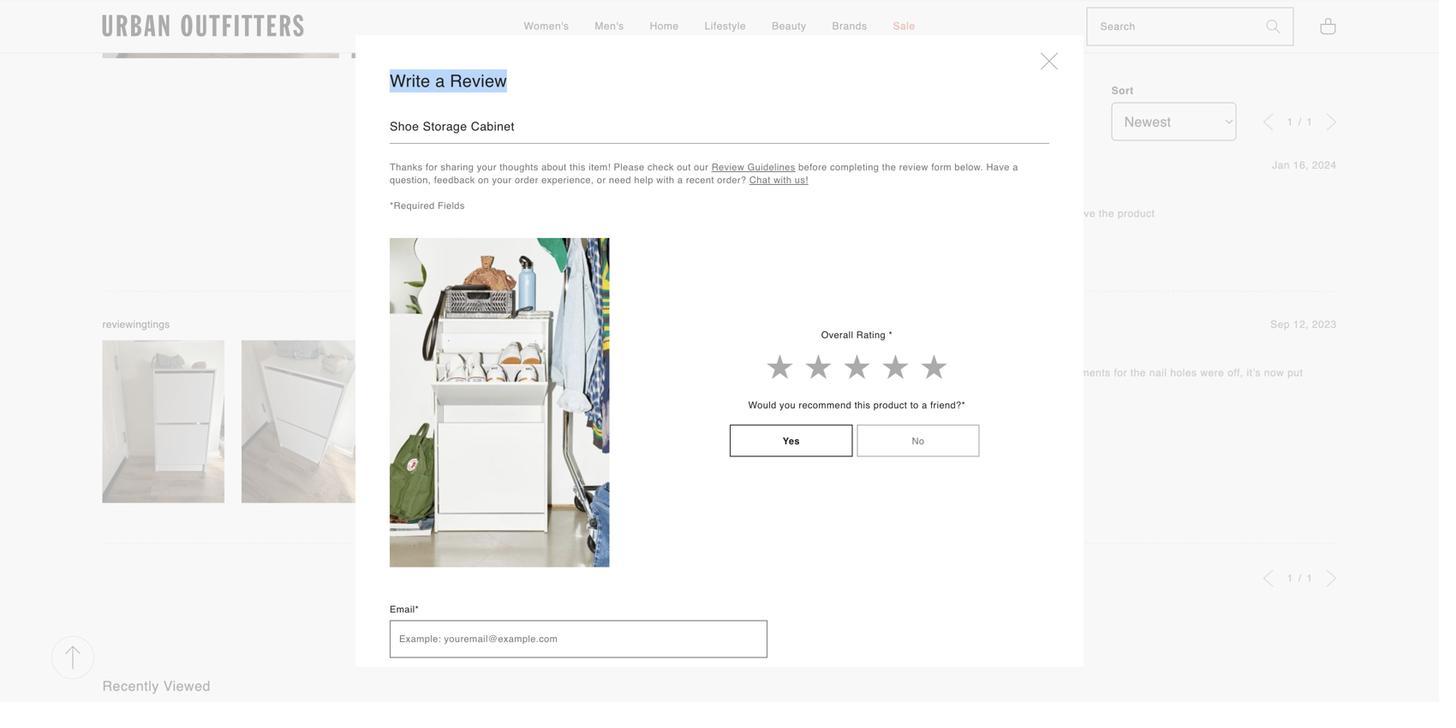 Task type: locate. For each thing, give the bounding box(es) containing it.
0 vertical spatial together
[[702, 342, 747, 356]]

together down this at bottom
[[520, 382, 561, 394]]

2 vertical spatial for
[[1114, 367, 1127, 379]]

0 horizontal spatial together
[[520, 382, 561, 394]]

help inside before completing the review form below. have a question, feedback on your order experience, or need help with a recent order?
[[634, 175, 653, 186]]

this down cardboard.
[[855, 400, 871, 411]]

help right can't
[[984, 208, 1005, 220]]

2 product. from the top
[[657, 413, 695, 425]]

do for item
[[546, 239, 558, 251]]

my shopping bag image
[[1320, 16, 1337, 35]]

it right "like"
[[764, 382, 770, 394]]

together. down measurements
[[1017, 382, 1061, 394]]

recommend
[[578, 239, 634, 251], [799, 400, 852, 411], [578, 413, 634, 425]]

your up on at the left top of page
[[477, 162, 497, 173]]

1 vertical spatial together
[[520, 382, 561, 394]]

and left i've
[[634, 208, 652, 220]]

1 vertical spatial product
[[874, 400, 907, 411]]

product.
[[657, 239, 695, 251], [657, 413, 695, 425]]

your right on at the left top of page
[[492, 175, 512, 186]]

never down this item never arrived
[[565, 208, 593, 220]]

for right only
[[839, 208, 852, 220]]

recommend down of
[[799, 400, 852, 411]]

write
[[390, 71, 430, 91]]

0 vertical spatial 1 stars element
[[520, 158, 1272, 173]]

and down "unnecessarily"
[[655, 382, 673, 394]]

1 horizontal spatial review
[[712, 162, 745, 173]]

1 horizontal spatial together
[[702, 342, 747, 356]]

2 not from the top
[[561, 413, 575, 425]]

1 vertical spatial have
[[861, 367, 885, 379]]

your inside before completing the review form below. have a question, feedback on your order experience, or need help with a recent order?
[[492, 175, 512, 186]]

have inside "this little cabinet was unnecessarily difficult to put together. i had to have it with a hammer because the measurements for the nail holes were off, it's now put together and super wobbly and unstable. it's like it made out of cardboard. sucks but oh well i put it together."
[[861, 367, 885, 379]]

before completing the review form below. have a question, feedback on your order experience, or need help with a recent order?
[[390, 162, 1018, 186]]

Email email field
[[390, 621, 767, 658]]

0 horizontal spatial review
[[450, 71, 507, 91]]

rating
[[857, 330, 886, 341]]

out inside "this little cabinet was unnecessarily difficult to put together. i had to have it with a hammer because the measurements for the nail holes were off, it's now put together and super wobbly and unstable. it's like it made out of cardboard. sucks but oh well i put it together."
[[804, 382, 819, 394]]

no, i do not recommend this product.
[[520, 239, 695, 251], [520, 413, 695, 425]]

the right the don't
[[1099, 208, 1115, 220]]

1 do from the top
[[546, 239, 558, 251]]

a up but
[[921, 367, 927, 379]]

you
[[780, 400, 796, 411]]

0 vertical spatial recommend
[[578, 239, 634, 251]]

product. for sucked
[[657, 413, 695, 425]]

recent
[[686, 175, 714, 186]]

product down sucks
[[874, 400, 907, 411]]

together. up made
[[773, 367, 817, 379]]

1 vertical spatial not
[[561, 413, 575, 425]]

star rating image
[[561, 158, 574, 171], [520, 318, 533, 331], [533, 318, 547, 331], [547, 318, 561, 331]]

no, for this item never arrived
[[520, 239, 537, 251]]

arrived for this item never arrived
[[604, 183, 642, 196]]

recommend down this item never arrived
[[578, 239, 634, 251]]

product right the don't
[[1118, 208, 1155, 220]]

2 horizontal spatial for
[[1114, 367, 1127, 379]]

feedback
[[434, 175, 475, 186]]

like
[[743, 382, 760, 394]]

and
[[634, 208, 652, 220], [601, 342, 621, 356], [564, 382, 582, 394], [655, 382, 673, 394]]

page 1 of 1 element
[[1287, 116, 1313, 128], [1287, 573, 1313, 585]]

arrived down the 'need'
[[596, 208, 631, 220]]

no, down this at bottom
[[520, 413, 537, 425]]

None search field
[[1088, 8, 1254, 45]]

about
[[542, 162, 567, 173]]

1
[[1287, 116, 1297, 128], [1307, 116, 1313, 128], [1287, 573, 1297, 585], [1307, 573, 1313, 585]]

1 vertical spatial do
[[546, 413, 558, 425]]

1 vertical spatial page 1 of 1 element
[[1287, 573, 1313, 585]]

this down check
[[637, 239, 654, 251]]

1 vertical spatial for
[[839, 208, 852, 220]]

*required
[[390, 201, 435, 211]]

for up question,
[[426, 162, 438, 173]]

0 horizontal spatial help
[[634, 175, 653, 186]]

not for quality
[[561, 413, 575, 425]]

product. down unstable.
[[657, 413, 695, 425]]

for left nail
[[1114, 367, 1127, 379]]

1 no, from the top
[[520, 239, 537, 251]]

jan
[[1272, 159, 1290, 171]]

help
[[634, 175, 653, 186], [984, 208, 1005, 220]]

12,
[[1293, 319, 1309, 331]]

chat with us! link
[[750, 175, 808, 186]]

1 no, i do not recommend this product. from the top
[[520, 239, 695, 251]]

1 horizontal spatial with
[[774, 175, 792, 186]]

have
[[1072, 208, 1096, 220], [861, 367, 885, 379]]

product. down i've
[[657, 239, 695, 251]]

review up order?
[[712, 162, 745, 173]]

out left 'our' at top
[[677, 162, 691, 173]]

1 vertical spatial out
[[804, 382, 819, 394]]

do
[[546, 239, 558, 251], [546, 413, 558, 425]]

2 vertical spatial recommend
[[578, 413, 634, 425]]

your
[[477, 162, 497, 173], [492, 175, 512, 186]]

arrived down please
[[604, 183, 642, 196]]

0 vertical spatial together.
[[773, 367, 817, 379]]

2 no, i do not recommend this product. from the top
[[520, 413, 695, 425]]

1 vertical spatial together.
[[1017, 382, 1061, 394]]

1 stars element
[[520, 158, 1272, 173], [520, 318, 1271, 333]]

1 vertical spatial 1 stars element
[[520, 318, 1271, 333]]

0 vertical spatial no, i do not recommend this product.
[[520, 239, 695, 251]]

2 1 stars element from the top
[[520, 318, 1271, 333]]

it down because
[[1008, 382, 1014, 394]]

a inside "this little cabinet was unnecessarily difficult to put together. i had to have it with a hammer because the measurements for the nail holes were off, it's now put together and super wobbly and unstable. it's like it made out of cardboard. sucks but oh well i put it together."
[[921, 367, 927, 379]]

0 vertical spatial item
[[542, 183, 566, 196]]

us!
[[795, 175, 808, 186]]

do for quality
[[546, 413, 558, 425]]

1 horizontal spatial it
[[888, 367, 894, 379]]

not
[[561, 239, 575, 251], [561, 413, 575, 425]]

0 vertical spatial do
[[546, 239, 558, 251]]

made
[[773, 382, 800, 394]]

thanks
[[390, 162, 423, 173]]

were
[[1201, 367, 1225, 379]]

would you recommend this product to a friend?
[[748, 400, 962, 411]]

viewed
[[163, 679, 211, 694]]

i right well
[[983, 382, 986, 394]]

1 horizontal spatial product
[[1118, 208, 1155, 220]]

with up sucks
[[897, 367, 917, 379]]

this up experience,
[[570, 162, 586, 173]]

or
[[597, 175, 606, 186]]

1 horizontal spatial for
[[839, 208, 852, 220]]

1 vertical spatial arrived
[[596, 208, 631, 220]]

this
[[570, 162, 586, 173], [520, 183, 539, 196], [520, 208, 537, 220], [637, 239, 654, 251], [855, 400, 871, 411], [637, 413, 654, 425]]

put up "like"
[[754, 367, 769, 379]]

1 stars element up "this little cabinet was unnecessarily difficult to put together. i had to have it with a hammer because the measurements for the nail holes were off, it's now put together and super wobbly and unstable. it's like it made out of cardboard. sucks but oh well i put it together."
[[520, 318, 1271, 333]]

out left of
[[804, 382, 819, 394]]

0 vertical spatial page 1 of 1 element
[[1287, 116, 1313, 128]]

sep 12, 2023
[[1271, 319, 1337, 331]]

i left had
[[820, 367, 823, 379]]

1 horizontal spatial out
[[804, 382, 819, 394]]

help down please
[[634, 175, 653, 186]]

1 vertical spatial help
[[984, 208, 1005, 220]]

do down little
[[546, 413, 558, 425]]

to
[[883, 208, 893, 220], [667, 342, 677, 356], [741, 367, 751, 379], [848, 367, 858, 379], [910, 400, 919, 411]]

no,
[[520, 239, 537, 251], [520, 413, 537, 425]]

search image
[[1267, 20, 1280, 34]]

together.
[[773, 367, 817, 379], [1017, 382, 1061, 394]]

2 no, from the top
[[520, 413, 537, 425]]

2 horizontal spatial it
[[1008, 382, 1014, 394]]

0 vertical spatial not
[[561, 239, 575, 251]]

difficult
[[702, 367, 738, 379]]

2 page 1 of 1 element from the top
[[1287, 573, 1313, 585]]

on
[[478, 175, 489, 186]]

no, i do not recommend this product. for never
[[520, 239, 695, 251]]

no, i do not recommend this product. down super
[[520, 413, 695, 425]]

they
[[933, 208, 954, 220]]

star rating image
[[520, 158, 533, 171], [533, 158, 547, 171], [547, 158, 561, 171], [574, 158, 588, 171], [561, 318, 574, 331], [574, 318, 588, 331]]

0 horizontal spatial launch review details modal image
[[102, 0, 339, 58]]

1 vertical spatial item
[[541, 208, 562, 220]]

never down the thanks for sharing your thoughts about this item! please check out our review guidelines
[[569, 183, 600, 196]]

2024
[[1312, 159, 1337, 171]]

0 horizontal spatial for
[[426, 162, 438, 173]]

them
[[855, 208, 880, 220]]

recommend for this item never arrived
[[578, 239, 634, 251]]

no, i do not recommend this product. for and
[[520, 413, 695, 425]]

can't
[[957, 208, 981, 220]]

and up was at the left bottom of page
[[601, 342, 621, 356]]

1 vertical spatial no,
[[520, 413, 537, 425]]

it up sucks
[[888, 367, 894, 379]]

item down experience,
[[541, 208, 562, 220]]

arrived
[[604, 183, 642, 196], [596, 208, 631, 220]]

0 horizontal spatial with
[[656, 175, 675, 186]]

a right write
[[435, 71, 445, 91]]

with down guidelines
[[774, 175, 792, 186]]

not down little
[[561, 413, 575, 425]]

1 product. from the top
[[657, 239, 695, 251]]

do down this item never arrived
[[546, 239, 558, 251]]

0 horizontal spatial have
[[861, 367, 885, 379]]

cardboard.
[[835, 382, 889, 394]]

only
[[815, 208, 836, 220]]

never for this item never arrived
[[569, 183, 600, 196]]

1 vertical spatial product.
[[657, 413, 695, 425]]

and down cabinet
[[564, 382, 582, 394]]

item down about
[[542, 183, 566, 196]]

this item never arrived and i've contacted the support team only for them to tell me they can't help since i don't have the product
[[520, 208, 1155, 220]]

1 vertical spatial your
[[492, 175, 512, 186]]

before
[[799, 162, 827, 173]]

have right the don't
[[1072, 208, 1096, 220]]

1 stars element up tell
[[520, 158, 1272, 173]]

the left support
[[728, 208, 743, 220]]

below.
[[955, 162, 984, 173]]

product
[[1118, 208, 1155, 220], [874, 400, 907, 411]]

2 horizontal spatial with
[[897, 367, 917, 379]]

1 horizontal spatial help
[[984, 208, 1005, 220]]

recommend down super
[[578, 413, 634, 425]]

the left review
[[882, 162, 896, 173]]

2 do from the top
[[546, 413, 558, 425]]

review
[[450, 71, 507, 91], [712, 162, 745, 173]]

the
[[882, 162, 896, 173], [728, 208, 743, 220], [1099, 208, 1115, 220], [1019, 367, 1034, 379], [1131, 367, 1146, 379]]

to up cardboard.
[[848, 367, 858, 379]]

oh
[[944, 382, 957, 394]]

0 horizontal spatial out
[[677, 162, 691, 173]]

0 vertical spatial have
[[1072, 208, 1096, 220]]

because
[[974, 367, 1016, 379]]

0 vertical spatial arrived
[[604, 183, 642, 196]]

0 vertical spatial product.
[[657, 239, 695, 251]]

1 vertical spatial review
[[712, 162, 745, 173]]

i down this item never arrived
[[540, 239, 543, 251]]

1 vertical spatial no, i do not recommend this product.
[[520, 413, 695, 425]]

0 vertical spatial help
[[634, 175, 653, 186]]

launch review details modal image
[[102, 0, 339, 58], [352, 0, 589, 58]]

0 horizontal spatial it
[[764, 382, 770, 394]]

together up difficult
[[702, 342, 747, 356]]

keep your closet or entryway tidy with this sleek shoe cabinet. featuring a duo of tilt-out doors, this shoe storage cabinet is equipped with adjustable dividers to accommodate the various styles in your shoe collection.   

**features**     
\- essential shoe storage cabinet   
\- 2 tilt-out doors      
\- adjustable dividers to fit any style of shoe   

**content + care**   
\- assembly required - instructions and hardware included    
\- engineered wood   
\- wipe clean    
\- imported    

**size**    
\- dimensions: 11.02"l x 19.3"w x 36.7"h    
\- clearance: 36.7"    
\- weight limit: top: 15 lbs; shelves: 20 lbs   
\- weight: 29.7 lbs   
\- shipping package dimensions: 41.3"l x 17.64"w x 3"h      
\- shipping package weight: 34.7 lbs image
[[390, 238, 610, 567]]

review up cabinet
[[450, 71, 507, 91]]

put
[[681, 342, 698, 356], [754, 367, 769, 379], [1288, 367, 1303, 379], [989, 382, 1005, 394]]

1 vertical spatial never
[[565, 208, 593, 220]]

not down this item never arrived
[[561, 239, 575, 251]]

i
[[540, 239, 543, 251], [820, 367, 823, 379], [983, 382, 986, 394], [540, 413, 543, 425]]

1 1 stars element from the top
[[520, 158, 1272, 173]]

the inside before completing the review form below. have a question, feedback on your order experience, or need help with a recent order?
[[882, 162, 896, 173]]

shoe storage cabinet
[[390, 120, 515, 133]]

1 not from the top
[[561, 239, 575, 251]]

no, down order
[[520, 239, 537, 251]]

1 horizontal spatial launch review details modal image
[[352, 0, 589, 58]]

0 horizontal spatial product
[[874, 400, 907, 411]]

it
[[888, 367, 894, 379], [764, 382, 770, 394], [1008, 382, 1014, 394]]

0 vertical spatial no,
[[520, 239, 537, 251]]

no, i do not recommend this product. down this item never arrived
[[520, 239, 695, 251]]

2 launch review details modal image from the left
[[352, 0, 589, 58]]

have up cardboard.
[[861, 367, 885, 379]]

0 vertical spatial never
[[569, 183, 600, 196]]

arrived for this item never arrived and i've contacted the support team only for them to tell me they can't help since i don't have the product
[[596, 208, 631, 220]]

with down check
[[656, 175, 675, 186]]



Task type: vqa. For each thing, say whether or not it's contained in the screenshot.
Ad
no



Task type: describe. For each thing, give the bounding box(es) containing it.
now
[[1264, 367, 1285, 379]]

yes
[[783, 436, 800, 447]]

0 vertical spatial review
[[450, 71, 507, 91]]

off,
[[1228, 367, 1244, 379]]

main navigation element
[[370, 1, 1070, 52]]

1 page 1 of 1 element from the top
[[1287, 116, 1313, 128]]

please
[[614, 162, 645, 173]]

this
[[520, 367, 541, 379]]

the left nail
[[1131, 367, 1146, 379]]

form
[[932, 162, 952, 173]]

1 horizontal spatial have
[[1072, 208, 1096, 220]]

shoe
[[390, 120, 419, 133]]

chat with us!
[[750, 175, 808, 186]]

would
[[748, 400, 777, 411]]

close link
[[1024, 35, 1075, 88]]

had
[[826, 367, 845, 379]]

1 launch review details modal image from the left
[[102, 0, 339, 58]]

email
[[390, 604, 415, 615]]

0 vertical spatial product
[[1118, 208, 1155, 220]]

don't
[[1044, 208, 1068, 220]]

wobbly
[[617, 382, 651, 394]]

0 vertical spatial for
[[426, 162, 438, 173]]

reviewingtings
[[102, 319, 170, 331]]

no
[[912, 436, 925, 447]]

order?
[[717, 175, 747, 186]]

0 horizontal spatial together.
[[773, 367, 817, 379]]

storage
[[423, 120, 467, 133]]

check
[[648, 162, 674, 173]]

Search text field
[[1088, 8, 1254, 45]]

item for this item never arrived
[[542, 183, 566, 196]]

never for this item never arrived and i've contacted the support team only for them to tell me they can't help since i don't have the product
[[565, 208, 593, 220]]

super
[[586, 382, 614, 394]]

guidelines
[[748, 162, 796, 173]]

a right have
[[1013, 162, 1018, 173]]

since
[[1009, 208, 1035, 220]]

hammer
[[930, 367, 970, 379]]

cabinet
[[471, 120, 515, 133]]

order
[[515, 175, 539, 186]]

urban outfitters image
[[102, 15, 304, 37]]

chat
[[750, 175, 771, 186]]

0 vertical spatial out
[[677, 162, 691, 173]]

holes
[[1171, 367, 1197, 379]]

team
[[787, 208, 812, 220]]

but
[[925, 382, 941, 394]]

2023
[[1312, 319, 1337, 331]]

together inside "this little cabinet was unnecessarily difficult to put together. i had to have it with a hammer because the measurements for the nail holes were off, it's now put together and super wobbly and unstable. it's like it made out of cardboard. sucks but oh well i put it together."
[[520, 382, 561, 394]]

sucked
[[625, 342, 664, 356]]

1 stars element for terrible quality and sucked to put together
[[520, 318, 1271, 333]]

friend?
[[930, 400, 962, 411]]

this down wobbly
[[637, 413, 654, 425]]

was
[[608, 367, 627, 379]]

recommend for terrible quality and sucked to put together
[[578, 413, 634, 425]]

terrible quality and sucked to put together
[[520, 342, 747, 356]]

recently viewed
[[102, 679, 211, 694]]

to left tell
[[883, 208, 893, 220]]

16,
[[1293, 159, 1309, 171]]

the right because
[[1019, 367, 1034, 379]]

of
[[823, 382, 832, 394]]

sep
[[1271, 319, 1290, 331]]

cabinet
[[568, 367, 604, 379]]

i down this at bottom
[[540, 413, 543, 425]]

nail
[[1150, 367, 1167, 379]]

completing
[[830, 162, 879, 173]]

for inside "this little cabinet was unnecessarily difficult to put together. i had to have it with a hammer because the measurements for the nail holes were off, it's now put together and super wobbly and unstable. it's like it made out of cardboard. sucks but oh well i put it together."
[[1114, 367, 1127, 379]]

recently
[[102, 679, 159, 694]]

thoughts
[[500, 162, 539, 173]]

with inside "this little cabinet was unnecessarily difficult to put together. i had to have it with a hammer because the measurements for the nail holes were off, it's now put together and super wobbly and unstable. it's like it made out of cardboard. sucks but oh well i put it together."
[[897, 367, 917, 379]]

me
[[914, 208, 929, 220]]

our
[[694, 162, 709, 173]]

to down sucks
[[910, 400, 919, 411]]

0 vertical spatial your
[[477, 162, 497, 173]]

to up "like"
[[741, 367, 751, 379]]

a left recent at top left
[[678, 175, 683, 186]]

tell
[[896, 208, 911, 220]]

have
[[986, 162, 1010, 173]]

review
[[899, 162, 929, 173]]

close image
[[1041, 52, 1058, 69]]

little
[[544, 367, 565, 379]]

*required fields
[[390, 201, 465, 211]]

this down order
[[520, 208, 537, 220]]

put up "unnecessarily"
[[681, 342, 698, 356]]

well
[[960, 382, 979, 394]]

a down but
[[922, 400, 928, 411]]

write a review
[[390, 71, 507, 91]]

item!
[[589, 162, 611, 173]]

item for this item never arrived and i've contacted the support team only for them to tell me they can't help since i don't have the product
[[541, 208, 562, 220]]

this down thoughts at top left
[[520, 183, 539, 196]]

terrible
[[520, 342, 558, 356]]

overall
[[821, 330, 854, 341]]

contacted
[[676, 208, 724, 220]]

put down because
[[989, 382, 1005, 394]]

unnecessarily
[[630, 367, 699, 379]]

sharing
[[441, 162, 474, 173]]

product. for arrived
[[657, 239, 695, 251]]

1 horizontal spatial together.
[[1017, 382, 1061, 394]]

unstable.
[[676, 382, 722, 394]]

this little cabinet was unnecessarily difficult to put together. i had to have it with a hammer because the measurements for the nail holes were off, it's now put together and super wobbly and unstable. it's like it made out of cardboard. sucks but oh well i put it together.
[[520, 367, 1303, 394]]

1 stars element for this item never arrived
[[520, 158, 1272, 173]]

it's
[[725, 382, 740, 394]]

fields
[[438, 201, 465, 211]]

i've
[[656, 208, 673, 220]]

with inside before completing the review form below. have a question, feedback on your order experience, or need help with a recent order?
[[656, 175, 675, 186]]

it's
[[1247, 367, 1261, 379]]

measurements
[[1038, 367, 1111, 379]]

i
[[1038, 208, 1041, 220]]

sucks
[[892, 382, 922, 394]]

overall rating
[[821, 330, 889, 341]]

no, for terrible quality and sucked to put together
[[520, 413, 537, 425]]

experience,
[[542, 175, 594, 186]]

1 vertical spatial recommend
[[799, 400, 852, 411]]

thanks for sharing your thoughts about this item! please check out our review guidelines
[[390, 162, 796, 173]]

need
[[609, 175, 631, 186]]

not for item
[[561, 239, 575, 251]]

to up "unnecessarily"
[[667, 342, 677, 356]]

put right the now
[[1288, 367, 1303, 379]]

quality
[[561, 342, 597, 356]]

this item never arrived
[[520, 183, 642, 196]]



